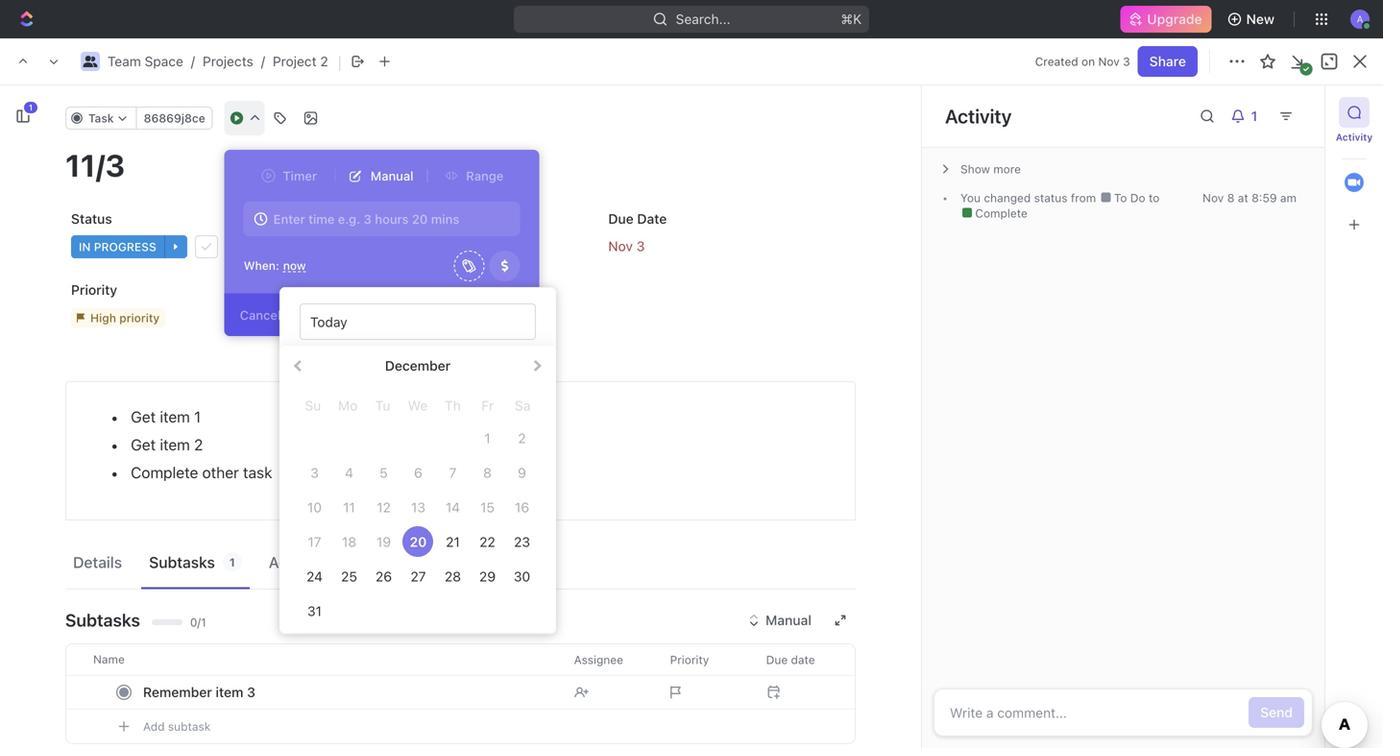 Task type: describe. For each thing, give the bounding box(es) containing it.
remember
[[143, 685, 212, 701]]

2 share button from the left
[[1141, 46, 1201, 77]]

su
[[305, 398, 321, 414]]

1 vertical spatial 1 button
[[143, 367, 169, 386]]

calendar link
[[199, 173, 260, 200]]

8:59
[[1252, 191, 1278, 205]]

hide inside dropdown button
[[1156, 178, 1186, 194]]

27
[[411, 569, 426, 585]]

table
[[296, 178, 330, 194]]

mo
[[338, 398, 358, 414]]

changed
[[984, 191, 1031, 205]]

Type any date text field
[[300, 304, 536, 340]]

due date
[[609, 211, 667, 227]]

task
[[243, 464, 272, 482]]

list
[[71, 178, 94, 194]]

created on nov 3
[[1036, 55, 1131, 68]]

user group image
[[18, 57, 30, 66]]

to for to do
[[1115, 191, 1128, 205]]

action items
[[269, 553, 358, 572]]

remember item 3 link
[[138, 679, 559, 707]]

item for remember
[[216, 685, 244, 701]]

remember item 3
[[143, 685, 256, 701]]

you
[[961, 191, 981, 205]]

items
[[318, 553, 358, 572]]

1 get from the top
[[131, 408, 156, 426]]

86869j8ce
[[144, 111, 205, 125]]

3 up 10
[[311, 465, 319, 481]]

automations
[[1219, 53, 1299, 69]]

5
[[380, 465, 388, 481]]

tu
[[375, 398, 391, 414]]

add task for 'add task' button below the 11/3
[[100, 402, 157, 418]]

20
[[410, 534, 427, 550]]

task up customize on the top right of the page
[[1274, 123, 1303, 139]]

nov 8 at 8:59 am
[[1203, 191, 1297, 205]]

hide inside button
[[529, 226, 554, 240]]

add for 'add task' button over customize on the top right of the page
[[1245, 123, 1270, 139]]

team for team space / projects / project 2 |
[[108, 53, 141, 69]]

1 vertical spatial 8
[[483, 465, 492, 481]]

19
[[377, 534, 391, 550]]

complete
[[131, 464, 198, 482]]

upgrade
[[1148, 11, 1203, 27]]

from
[[1071, 191, 1097, 205]]

now button
[[279, 259, 306, 272]]

to do
[[1111, 191, 1149, 205]]

we
[[408, 398, 428, 414]]

add for 'add task' button below "attend"
[[100, 619, 125, 635]]

complete
[[972, 207, 1028, 220]]

space for team space / projects / project 2 |
[[145, 53, 183, 69]]

add task button down the 11/3
[[91, 398, 164, 421]]

30
[[514, 569, 531, 585]]

due
[[609, 211, 634, 227]]

18
[[342, 534, 357, 550]]

1 vertical spatial item
[[160, 436, 190, 454]]

changed status from
[[981, 191, 1100, 205]]

status
[[1035, 191, 1068, 205]]

0 horizontal spatial to
[[402, 211, 415, 227]]

8 inside task sidebar content section
[[1228, 191, 1235, 205]]

user group image
[[83, 56, 98, 67]]

⌘k
[[841, 11, 862, 27]]

task 2 link
[[95, 512, 379, 540]]

task left now
[[256, 272, 282, 286]]

december
[[385, 358, 451, 374]]

search
[[1079, 178, 1124, 194]]

task 3
[[100, 552, 141, 567]]

automations button
[[1209, 47, 1309, 76]]

1 share button from the left
[[1138, 46, 1198, 77]]

other
[[202, 464, 239, 482]]

search button
[[1054, 173, 1129, 200]]

1 share from the left
[[1150, 53, 1187, 69]]

table link
[[292, 173, 330, 200]]

at
[[1238, 191, 1249, 205]]

1 up attend meeting link
[[229, 556, 235, 569]]

progress
[[86, 272, 149, 286]]

task 2
[[100, 518, 141, 534]]

send
[[1261, 705, 1293, 721]]

add task button up customize on the top right of the page
[[1233, 116, 1315, 147]]

3 right remember
[[247, 685, 256, 701]]

15
[[481, 499, 495, 515]]

21
[[446, 534, 460, 550]]

1 right the 11/3
[[161, 369, 167, 383]]

add task for 'add task' button below "attend"
[[100, 619, 157, 635]]

86869j8ce button
[[136, 107, 213, 130]]

gantt
[[365, 178, 401, 194]]

1 vertical spatial subtasks
[[65, 610, 140, 631]]

add task for 'add task' button over customize on the top right of the page
[[1245, 123, 1303, 139]]

3 right on
[[1123, 55, 1131, 68]]

nov inside task sidebar content section
[[1203, 191, 1225, 205]]

11
[[343, 499, 355, 515]]

to for to
[[1149, 191, 1160, 205]]

assigned
[[340, 211, 399, 227]]

details
[[73, 553, 122, 572]]



Task type: vqa. For each thing, say whether or not it's contained in the screenshot.
Nov
yes



Task type: locate. For each thing, give the bounding box(es) containing it.
2 inside team space / projects / project 2 |
[[320, 53, 328, 69]]

1 down user group image
[[29, 103, 33, 112]]

1 button down user group image
[[8, 101, 38, 132]]

team
[[36, 53, 69, 69], [108, 53, 141, 69]]

3
[[1123, 55, 1131, 68], [130, 456, 137, 469], [311, 465, 319, 481], [133, 552, 141, 567], [247, 685, 256, 701]]

projects link
[[128, 50, 207, 73], [203, 53, 253, 69]]

add down the 11/3
[[100, 402, 125, 418]]

hide button
[[521, 221, 562, 245]]

date
[[637, 211, 667, 227]]

/ left |
[[261, 53, 265, 69]]

0 horizontal spatial space
[[73, 53, 111, 69]]

to left do on the right of the page
[[1115, 191, 1128, 205]]

add task button down "attend"
[[91, 615, 164, 639]]

add task up customize on the top right of the page
[[1245, 123, 1303, 139]]

31
[[308, 603, 322, 619]]

2 horizontal spatial to
[[1149, 191, 1160, 205]]

28
[[445, 569, 461, 585]]

1 vertical spatial nov
[[1203, 191, 1225, 205]]

activity inside task sidebar navigation tab list
[[1336, 132, 1373, 143]]

23
[[514, 534, 530, 550]]

task left task at the bottom of page
[[215, 456, 241, 469]]

attend
[[100, 585, 143, 601]]

task down task 2
[[100, 552, 129, 567]]

1 horizontal spatial team
[[108, 53, 141, 69]]

assigned to
[[340, 211, 415, 227]]

Search tasks... text field
[[1144, 219, 1337, 247]]

add for 'add task' button below the 11/3
[[100, 402, 125, 418]]

subtasks up 'meeting'
[[149, 553, 215, 572]]

7
[[449, 465, 457, 481]]

2 / from the left
[[191, 53, 195, 69]]

Edit task name text field
[[65, 147, 856, 184]]

item for get
[[160, 408, 190, 426]]

do
[[1131, 191, 1146, 205]]

task sidebar navigation tab list
[[1334, 97, 1376, 240]]

add task down the 11/3
[[100, 402, 157, 418]]

team inside team space / projects / project 2 |
[[108, 53, 141, 69]]

0 horizontal spatial 1 button
[[8, 101, 38, 132]]

team for team space
[[36, 53, 69, 69]]

0 vertical spatial 1 button
[[8, 101, 38, 132]]

task up task 3
[[100, 518, 129, 534]]

task down attend meeting
[[128, 619, 157, 635]]

action items button
[[261, 545, 366, 580]]

1 down the 'fr'
[[485, 430, 491, 446]]

12
[[377, 499, 391, 515]]

team space
[[36, 53, 111, 69]]

task sidebar content section
[[922, 86, 1325, 749]]

to
[[1115, 191, 1128, 205], [1149, 191, 1160, 205], [402, 211, 415, 227]]

2 vertical spatial item
[[216, 685, 244, 701]]

1 horizontal spatial 1 button
[[143, 367, 169, 386]]

add task left task at the bottom of page
[[190, 456, 241, 469]]

activity
[[946, 105, 1012, 127], [1336, 132, 1373, 143]]

1 horizontal spatial hide
[[1156, 178, 1186, 194]]

16
[[515, 499, 530, 515]]

space right user group image
[[73, 53, 111, 69]]

9
[[518, 465, 526, 481]]

calendar
[[203, 178, 260, 194]]

add left task at the bottom of page
[[190, 456, 212, 469]]

0 vertical spatial activity
[[946, 105, 1012, 127]]

/
[[120, 53, 124, 69], [191, 53, 195, 69], [211, 53, 215, 69], [261, 53, 265, 69]]

hide
[[1156, 178, 1186, 194], [529, 226, 554, 240]]

4
[[345, 465, 354, 481]]

0 vertical spatial hide
[[1156, 178, 1186, 194]]

0 vertical spatial subtasks
[[149, 553, 215, 572]]

subtasks down "attend"
[[65, 610, 140, 631]]

send button
[[1249, 698, 1305, 728]]

add task button up task 2 link in the bottom of the page
[[167, 451, 249, 474]]

gantt link
[[361, 173, 401, 200]]

1 horizontal spatial space
[[145, 53, 183, 69]]

am
[[1281, 191, 1297, 205]]

1 projects from the left
[[152, 53, 202, 69]]

hide left due
[[529, 226, 554, 240]]

1 inside get item 1 get item 2 complete other task
[[194, 408, 201, 426]]

22
[[480, 534, 496, 550]]

add task button
[[1233, 116, 1315, 147], [208, 268, 289, 291], [91, 398, 164, 421], [167, 451, 249, 474], [91, 615, 164, 639]]

team space / projects / project 2 |
[[108, 52, 342, 71]]

0 horizontal spatial activity
[[946, 105, 1012, 127]]

status
[[71, 211, 112, 227]]

0 horizontal spatial 8
[[483, 465, 492, 481]]

|
[[338, 52, 342, 71]]

4 / from the left
[[261, 53, 265, 69]]

0 horizontal spatial team
[[36, 53, 69, 69]]

add left now dropdown button
[[231, 272, 253, 286]]

1 vertical spatial activity
[[1336, 132, 1373, 143]]

0 horizontal spatial nov
[[1099, 55, 1120, 68]]

to right do on the right of the page
[[1149, 191, 1160, 205]]

task 3 link
[[95, 546, 379, 574]]

nov left 'at'
[[1203, 191, 1225, 205]]

team right user group image
[[36, 53, 69, 69]]

1 horizontal spatial to
[[1115, 191, 1128, 205]]

0 vertical spatial project 2
[[243, 53, 300, 69]]

0 horizontal spatial project 2
[[46, 115, 160, 147]]

share
[[1150, 53, 1187, 69], [1152, 53, 1189, 69]]

3 up attend meeting
[[133, 552, 141, 567]]

new
[[1247, 11, 1275, 27]]

1 vertical spatial get
[[131, 436, 156, 454]]

fr
[[482, 398, 494, 414]]

space for team space
[[73, 53, 111, 69]]

project 2 link
[[219, 50, 305, 73], [273, 53, 328, 69]]

space inside team space / projects / project 2 |
[[145, 53, 183, 69]]

meeting
[[146, 585, 198, 601]]

customize
[[1220, 178, 1288, 194]]

hide right do on the right of the page
[[1156, 178, 1186, 194]]

attend meeting link
[[95, 579, 379, 607]]

1 horizontal spatial 8
[[1228, 191, 1235, 205]]

add task left now
[[231, 272, 282, 286]]

26
[[376, 569, 392, 585]]

2 space from the left
[[145, 53, 183, 69]]

add task button down calendar
[[208, 268, 289, 291]]

2 share from the left
[[1152, 53, 1189, 69]]

upgrade link
[[1121, 6, 1212, 33]]

when: now
[[244, 259, 306, 272]]

1 space from the left
[[73, 53, 111, 69]]

project 2
[[243, 53, 300, 69], [46, 115, 160, 147]]

project inside team space / projects / project 2 |
[[273, 53, 317, 69]]

/ up 86869j8ce
[[191, 53, 195, 69]]

add task down "attend"
[[100, 619, 157, 635]]

1 team from the left
[[36, 53, 69, 69]]

project 2 up list
[[46, 115, 160, 147]]

1 horizontal spatial activity
[[1336, 132, 1373, 143]]

/ up 86869j8ce button
[[211, 53, 215, 69]]

team right user group icon
[[108, 53, 141, 69]]

new button
[[1220, 4, 1287, 35]]

on
[[1082, 55, 1096, 68]]

1 vertical spatial project 2
[[46, 115, 160, 147]]

in
[[71, 272, 83, 286]]

3 up task 2
[[130, 456, 137, 469]]

customize button
[[1195, 173, 1293, 200]]

1 up complete
[[194, 408, 201, 426]]

share button
[[1138, 46, 1198, 77], [1141, 46, 1201, 77]]

0 vertical spatial get
[[131, 408, 156, 426]]

space up 86869j8ce
[[145, 53, 183, 69]]

sa
[[515, 398, 531, 414]]

0 vertical spatial 8
[[1228, 191, 1235, 205]]

3 / from the left
[[211, 53, 215, 69]]

projects inside team space / projects / project 2 |
[[203, 53, 253, 69]]

1 horizontal spatial project 2
[[243, 53, 300, 69]]

1 horizontal spatial nov
[[1203, 191, 1225, 205]]

activity inside task sidebar content section
[[946, 105, 1012, 127]]

2 get from the top
[[131, 436, 156, 454]]

2 projects from the left
[[203, 53, 253, 69]]

search...
[[676, 11, 731, 27]]

action
[[269, 553, 315, 572]]

1 button
[[8, 101, 38, 132], [143, 367, 169, 386]]

13
[[411, 499, 426, 515]]

1
[[29, 103, 33, 112], [161, 369, 167, 383], [194, 408, 201, 426], [485, 430, 491, 446], [229, 556, 235, 569]]

th
[[445, 398, 461, 414]]

0 vertical spatial item
[[160, 408, 190, 426]]

1 button right the 11/3
[[143, 367, 169, 386]]

14
[[446, 499, 460, 515]]

2 team from the left
[[108, 53, 141, 69]]

add task
[[1245, 123, 1303, 139], [231, 272, 282, 286], [100, 402, 157, 418], [190, 456, 241, 469], [100, 619, 157, 635]]

hide button
[[1133, 173, 1191, 200]]

/ right user group icon
[[120, 53, 124, 69]]

nov right on
[[1099, 55, 1120, 68]]

manual
[[371, 169, 414, 183]]

space
[[73, 53, 111, 69], [145, 53, 183, 69]]

0 horizontal spatial hide
[[529, 226, 554, 240]]

0 horizontal spatial subtasks
[[65, 610, 140, 631]]

list link
[[67, 173, 94, 200]]

add down "attend"
[[100, 619, 125, 635]]

when:
[[244, 259, 279, 272]]

now
[[283, 259, 306, 272]]

8 left 9
[[483, 465, 492, 481]]

add up customize on the top right of the page
[[1245, 123, 1270, 139]]

details button
[[65, 545, 130, 580]]

0/1
[[190, 616, 206, 629]]

11/3
[[100, 368, 125, 384]]

1 vertical spatial hide
[[529, 226, 554, 240]]

Enter time e.g. 3 hours 20 mins text field
[[244, 202, 521, 236]]

8 left 'at'
[[1228, 191, 1235, 205]]

task up complete
[[128, 402, 157, 418]]

25
[[341, 569, 357, 585]]

2 inside get item 1 get item 2 complete other task
[[194, 436, 203, 454]]

24
[[307, 569, 323, 585]]

project 2 left |
[[243, 53, 300, 69]]

to right assigned
[[402, 211, 415, 227]]

8
[[1228, 191, 1235, 205], [483, 465, 492, 481]]

projects
[[152, 53, 202, 69], [203, 53, 253, 69]]

1 horizontal spatial subtasks
[[149, 553, 215, 572]]

1 / from the left
[[120, 53, 124, 69]]

project
[[243, 53, 288, 69], [273, 53, 317, 69], [46, 115, 133, 147]]

priority
[[71, 282, 117, 298]]

0 vertical spatial nov
[[1099, 55, 1120, 68]]

in progress
[[71, 272, 149, 286]]

10
[[307, 499, 322, 515]]



